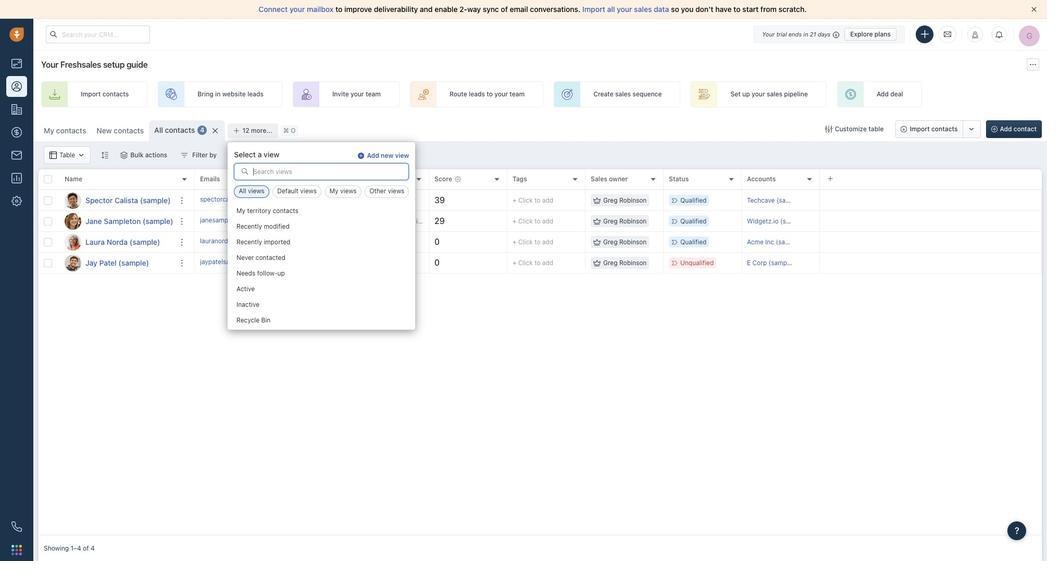 Task type: locate. For each thing, give the bounding box(es) containing it.
(sample) for acme inc (sample)
[[776, 238, 802, 246]]

4 greg from the top
[[603, 259, 618, 267]]

by
[[209, 151, 217, 159]]

create
[[593, 90, 614, 98]]

1 vertical spatial import contacts
[[910, 125, 958, 133]]

import inside import contacts link
[[81, 90, 101, 98]]

+ for janesampleton@gmail.com
[[513, 217, 517, 225]]

0 vertical spatial of
[[501, 5, 508, 14]]

3 + click to add from the top
[[513, 238, 553, 246]]

0 horizontal spatial all
[[154, 126, 163, 134]]

greg for e corp (sample)
[[603, 259, 618, 267]]

0 horizontal spatial sales
[[615, 90, 631, 98]]

1 horizontal spatial container_wx8msf4aqz5i3rn1 image
[[181, 152, 188, 159]]

all inside button
[[239, 187, 246, 195]]

phone element
[[6, 516, 27, 537]]

view right new
[[395, 152, 409, 159]]

3 greg from the top
[[603, 238, 618, 246]]

0 horizontal spatial import
[[81, 90, 101, 98]]

j image left jay
[[65, 254, 81, 271]]

0 vertical spatial 0
[[434, 237, 440, 246]]

all
[[154, 126, 163, 134], [239, 187, 246, 195]]

e corp (sample)
[[747, 259, 795, 267]]

of right sync at top
[[501, 5, 508, 14]]

bulk actions button
[[114, 146, 174, 164]]

1 horizontal spatial view
[[395, 152, 409, 159]]

click for janesampleton@gmail.com 3684932360
[[518, 217, 533, 225]]

0 horizontal spatial 4
[[91, 545, 95, 552]]

name row
[[39, 169, 195, 190]]

recently
[[237, 223, 262, 231], [237, 238, 262, 246]]

container_wx8msf4aqz5i3rn1 image
[[825, 126, 832, 133], [78, 152, 85, 159], [181, 152, 188, 159]]

new contacts
[[97, 126, 144, 135]]

1 cell from the top
[[820, 190, 1042, 210]]

2 greg from the top
[[603, 217, 618, 225]]

greg robinson for e corp (sample)
[[603, 259, 647, 267]]

1 horizontal spatial my
[[237, 207, 246, 215]]

all up spectorcalista@gmail.com
[[239, 187, 246, 195]]

1 horizontal spatial import
[[582, 5, 605, 14]]

1 vertical spatial import
[[81, 90, 101, 98]]

freshworks switcher image
[[11, 545, 22, 555]]

your right 'all'
[[617, 5, 632, 14]]

1 vertical spatial of
[[83, 545, 89, 552]]

container_wx8msf4aqz5i3rn1 image for customize table button
[[825, 126, 832, 133]]

2 0 from the top
[[434, 258, 440, 267]]

0 vertical spatial all
[[154, 126, 163, 134]]

1 qualified from the top
[[680, 196, 707, 204]]

up down contacted
[[278, 270, 285, 277]]

qualified for 0
[[680, 238, 707, 246]]

laura norda (sample)
[[85, 237, 160, 246]]

showing
[[44, 545, 69, 552]]

1 vertical spatial 0
[[434, 258, 440, 267]]

j image left jane
[[65, 213, 81, 229]]

2 recently from the top
[[237, 238, 262, 246]]

1 greg from the top
[[603, 196, 618, 204]]

jay patel (sample)
[[85, 258, 149, 267]]

4 right 1–4
[[91, 545, 95, 552]]

0 horizontal spatial view
[[264, 150, 279, 159]]

in left 21
[[803, 30, 808, 37]]

views up 3684945781
[[300, 187, 317, 195]]

2 vertical spatial my
[[237, 207, 246, 215]]

all views button
[[234, 186, 269, 198]]

import left 'all'
[[582, 5, 605, 14]]

39
[[434, 195, 445, 205]]

container_wx8msf4aqz5i3rn1 image inside bulk actions button
[[120, 152, 128, 159]]

bring in website leads link
[[158, 81, 282, 107]]

your
[[290, 5, 305, 14], [617, 5, 632, 14], [351, 90, 364, 98], [494, 90, 508, 98], [752, 90, 765, 98]]

2 vertical spatial import
[[910, 125, 930, 133]]

press space to select this row. row
[[39, 190, 195, 211], [195, 190, 1042, 211], [39, 211, 195, 232], [195, 211, 1042, 232], [39, 232, 195, 253], [195, 232, 1042, 253], [39, 253, 195, 274], [195, 253, 1042, 274]]

2 horizontal spatial import
[[910, 125, 930, 133]]

+ click to add
[[513, 196, 553, 204], [513, 217, 553, 225], [513, 238, 553, 246], [513, 259, 553, 267]]

other
[[369, 187, 386, 195]]

+ for lauranordasample@gmail.com
[[513, 238, 517, 246]]

s image
[[65, 192, 81, 209]]

recently up the lauranordasample@gmail.com
[[237, 223, 262, 231]]

cell for e corp (sample)
[[820, 253, 1042, 273]]

jaypatelsample@gmail.com link
[[200, 257, 280, 268]]

sales inside "link"
[[615, 90, 631, 98]]

up right set
[[742, 90, 750, 98]]

view right a
[[264, 150, 279, 159]]

imported
[[264, 238, 291, 246]]

add left contact
[[1000, 125, 1012, 133]]

import contacts inside 'button'
[[910, 125, 958, 133]]

lauranordasample@gmail.com link
[[200, 236, 289, 248]]

2 vertical spatial qualified
[[680, 238, 707, 246]]

sequence
[[633, 90, 662, 98]]

Search your CRM... text field
[[46, 26, 150, 43]]

import right table
[[910, 125, 930, 133]]

sales left the data
[[634, 5, 652, 14]]

2 horizontal spatial container_wx8msf4aqz5i3rn1 image
[[825, 126, 832, 133]]

views down activity
[[388, 187, 404, 195]]

press space to select this row. row containing jay patel (sample)
[[39, 253, 195, 274]]

import down your freshsales setup guide
[[81, 90, 101, 98]]

jay patel (sample) link
[[85, 258, 149, 268]]

1 horizontal spatial your
[[762, 30, 775, 37]]

laura norda (sample) link
[[85, 237, 160, 247]]

from
[[761, 5, 777, 14]]

0 horizontal spatial in
[[215, 90, 221, 98]]

2-
[[460, 5, 467, 14]]

jay
[[85, 258, 97, 267]]

data
[[654, 5, 669, 14]]

1 vertical spatial 4
[[91, 545, 95, 552]]

(sample) right corp
[[769, 259, 795, 267]]

4 cell from the top
[[820, 253, 1042, 273]]

customize
[[835, 125, 867, 133]]

up
[[742, 90, 750, 98], [278, 270, 285, 277]]

0 vertical spatial import contacts
[[81, 90, 129, 98]]

0 vertical spatial up
[[742, 90, 750, 98]]

row group
[[39, 190, 195, 274], [195, 190, 1042, 274]]

import contacts
[[81, 90, 129, 98], [910, 125, 958, 133]]

jaypatelsample@gmail.com + click to add
[[200, 258, 319, 266]]

add down other
[[362, 196, 374, 204]]

1 greg robinson from the top
[[603, 196, 647, 204]]

import contacts button
[[896, 120, 963, 138]]

2 + click to add from the top
[[513, 217, 553, 225]]

views down next
[[340, 187, 357, 195]]

your left the freshsales
[[41, 60, 58, 69]]

greg robinson
[[603, 196, 647, 204], [603, 217, 647, 225], [603, 238, 647, 246], [603, 259, 647, 267]]

set up your sales pipeline link
[[691, 81, 827, 107]]

widgetz.io
[[747, 217, 779, 225]]

views up spectorcalista@gmail.com 3684945781 on the top left of page
[[248, 187, 264, 195]]

views inside button
[[248, 187, 264, 195]]

import all your sales data link
[[582, 5, 671, 14]]

1 vertical spatial up
[[278, 270, 285, 277]]

4
[[200, 126, 204, 134], [91, 545, 95, 552]]

container_wx8msf4aqz5i3rn1 image inside table 'dropdown button'
[[49, 152, 57, 159]]

0 vertical spatial j image
[[65, 213, 81, 229]]

1 horizontal spatial import contacts
[[910, 125, 958, 133]]

filter by
[[192, 151, 217, 159]]

select a view
[[234, 150, 279, 159]]

greg
[[603, 196, 618, 204], [603, 217, 618, 225], [603, 238, 618, 246], [603, 259, 618, 267]]

3684932360
[[278, 216, 318, 224]]

1 + click to add from the top
[[513, 196, 553, 204]]

0 horizontal spatial import contacts
[[81, 90, 129, 98]]

1 vertical spatial all
[[239, 187, 246, 195]]

in right 'bring'
[[215, 90, 221, 98]]

0 vertical spatial qualified
[[680, 196, 707, 204]]

leads right route
[[469, 90, 485, 98]]

1 0 from the top
[[434, 237, 440, 246]]

2 horizontal spatial my
[[330, 187, 338, 195]]

add left new
[[367, 152, 379, 159]]

container_wx8msf4aqz5i3rn1 image inside customize table button
[[825, 126, 832, 133]]

(sample) down jane sampleton (sample) link on the left top of the page
[[130, 237, 160, 246]]

4 up filter by
[[200, 126, 204, 134]]

2 views from the left
[[300, 187, 317, 195]]

press space to select this row. row containing jane sampleton (sample)
[[39, 211, 195, 232]]

search image
[[241, 168, 249, 175]]

3 views from the left
[[340, 187, 357, 195]]

emails
[[200, 175, 220, 183]]

of right 1–4
[[83, 545, 89, 552]]

3 qualified from the top
[[680, 238, 707, 246]]

add for janesampleton@gmail.com 3684932360
[[542, 217, 553, 225]]

2 row group from the left
[[195, 190, 1042, 274]]

all up actions
[[154, 126, 163, 134]]

views inside button
[[388, 187, 404, 195]]

my down search views search box
[[330, 187, 338, 195]]

cell for widgetz.io (sample)
[[820, 211, 1042, 231]]

table button
[[44, 146, 91, 164]]

1 vertical spatial recently
[[237, 238, 262, 246]]

janesampleton@gmail.com
[[200, 216, 279, 224]]

sales left the 'pipeline'
[[767, 90, 782, 98]]

jane sampleton (sample)
[[85, 216, 173, 225]]

0 horizontal spatial leads
[[247, 90, 264, 98]]

4 greg robinson from the top
[[603, 259, 647, 267]]

grid
[[39, 168, 1042, 536]]

inc
[[765, 238, 774, 246]]

1 vertical spatial qualified
[[680, 217, 707, 225]]

1 horizontal spatial of
[[501, 5, 508, 14]]

3 cell from the top
[[820, 232, 1042, 252]]

inactive
[[237, 301, 260, 309]]

my up janesampleton@gmail.com
[[237, 207, 246, 215]]

click for jaypatelsample@gmail.com + click to add
[[518, 259, 533, 267]]

cell
[[820, 190, 1042, 210], [820, 211, 1042, 231], [820, 232, 1042, 252], [820, 253, 1042, 273]]

all for views
[[239, 187, 246, 195]]

name
[[65, 175, 82, 183]]

views for my views
[[340, 187, 357, 195]]

conversations.
[[530, 5, 580, 14]]

status
[[669, 175, 689, 183]]

29
[[434, 216, 445, 226]]

have
[[715, 5, 732, 14]]

2 j image from the top
[[65, 254, 81, 271]]

0 horizontal spatial up
[[278, 270, 285, 277]]

your
[[762, 30, 775, 37], [41, 60, 58, 69]]

way
[[467, 5, 481, 14]]

add inside button
[[1000, 125, 1012, 133]]

bulk
[[130, 151, 144, 159]]

your left trial
[[762, 30, 775, 37]]

what's new image
[[972, 31, 979, 39]]

grid containing 39
[[39, 168, 1042, 536]]

a
[[258, 150, 262, 159]]

all for contacts
[[154, 126, 163, 134]]

greg for techcave (sample)
[[603, 196, 618, 204]]

4 robinson from the top
[[619, 259, 647, 267]]

and
[[420, 5, 433, 14]]

2 qualified from the top
[[680, 217, 707, 225]]

janesampleton@gmail.com link
[[200, 216, 279, 227]]

recycle bin
[[237, 316, 271, 324]]

follow-
[[257, 270, 278, 277]]

0 horizontal spatial container_wx8msf4aqz5i3rn1 image
[[78, 152, 85, 159]]

jaypatelsample@gmail.com
[[200, 258, 280, 266]]

4167348672
[[278, 237, 316, 245]]

press space to select this row. row containing 39
[[195, 190, 1042, 211]]

4 + click to add from the top
[[513, 259, 553, 267]]

new
[[381, 152, 393, 159]]

container_wx8msf4aqz5i3rn1 image left filter
[[181, 152, 188, 159]]

leads right website
[[247, 90, 264, 98]]

1 horizontal spatial 4
[[200, 126, 204, 134]]

1 recently from the top
[[237, 223, 262, 231]]

2 team from the left
[[510, 90, 525, 98]]

greg for widgetz.io (sample)
[[603, 217, 618, 225]]

view for select a view
[[264, 150, 279, 159]]

all views
[[239, 187, 264, 195]]

(sample) right calista
[[140, 196, 171, 204]]

views for all views
[[248, 187, 264, 195]]

0 vertical spatial in
[[803, 30, 808, 37]]

lauranordasample@gmail.com
[[200, 237, 289, 245]]

next
[[356, 175, 371, 183]]

1 vertical spatial j image
[[65, 254, 81, 271]]

name column header
[[59, 169, 195, 190]]

needs follow-up
[[237, 270, 285, 277]]

select
[[234, 150, 256, 159]]

1 views from the left
[[248, 187, 264, 195]]

0 vertical spatial your
[[762, 30, 775, 37]]

0 vertical spatial recently
[[237, 223, 262, 231]]

1 vertical spatial your
[[41, 60, 58, 69]]

press space to select this row. row containing spector calista (sample)
[[39, 190, 195, 211]]

1 horizontal spatial leads
[[469, 90, 485, 98]]

e corp (sample) link
[[747, 259, 795, 267]]

1 j image from the top
[[65, 213, 81, 229]]

container_wx8msf4aqz5i3rn1 image
[[49, 152, 57, 159], [120, 152, 128, 159], [593, 197, 601, 204], [593, 217, 601, 225], [593, 238, 601, 246], [593, 259, 601, 266]]

don't
[[695, 5, 714, 14]]

0 horizontal spatial your
[[41, 60, 58, 69]]

2 robinson from the top
[[619, 217, 647, 225]]

style_myh0__igzzd8unmi image
[[101, 151, 108, 159]]

container_wx8msf4aqz5i3rn1 image right table
[[78, 152, 85, 159]]

0 vertical spatial 4
[[200, 126, 204, 134]]

bring
[[198, 90, 213, 98]]

3684945781 link
[[278, 195, 316, 206]]

table
[[59, 151, 75, 159]]

0 vertical spatial my
[[44, 126, 54, 135]]

0 horizontal spatial team
[[366, 90, 381, 98]]

my inside button
[[330, 187, 338, 195]]

filter by button
[[174, 146, 224, 164]]

add for add deal
[[877, 90, 889, 98]]

default
[[277, 187, 298, 195]]

add left deal at the top of page
[[877, 90, 889, 98]]

4167348672 link
[[278, 236, 316, 248]]

press space to select this row. row containing laura norda (sample)
[[39, 232, 195, 253]]

2 greg robinson from the top
[[603, 217, 647, 225]]

1 horizontal spatial team
[[510, 90, 525, 98]]

import inside import contacts 'button'
[[910, 125, 930, 133]]

invite your team
[[332, 90, 381, 98]]

0 horizontal spatial of
[[83, 545, 89, 552]]

3 greg robinson from the top
[[603, 238, 647, 246]]

recently up never
[[237, 238, 262, 246]]

(sample) right sampleton
[[143, 216, 173, 225]]

1 vertical spatial my
[[330, 187, 338, 195]]

(sample) right inc
[[776, 238, 802, 246]]

j image for jay patel (sample)
[[65, 254, 81, 271]]

container_wx8msf4aqz5i3rn1 image inside filter by button
[[181, 152, 188, 159]]

1 robinson from the top
[[619, 196, 647, 204]]

0 vertical spatial import
[[582, 5, 605, 14]]

row group containing 39
[[195, 190, 1042, 274]]

owner
[[609, 175, 628, 183]]

qualified for 39
[[680, 196, 707, 204]]

add for add new view
[[367, 152, 379, 159]]

my up table 'dropdown button'
[[44, 126, 54, 135]]

container_wx8msf4aqz5i3rn1 image left customize
[[825, 126, 832, 133]]

invite
[[332, 90, 349, 98]]

spectorcalista@gmail.com
[[200, 195, 277, 203]]

guide
[[126, 60, 148, 69]]

1 vertical spatial in
[[215, 90, 221, 98]]

2 cell from the top
[[820, 211, 1042, 231]]

contacts
[[102, 90, 129, 98], [931, 125, 958, 133], [165, 126, 195, 134], [56, 126, 86, 135], [114, 126, 144, 135], [273, 207, 299, 215]]

1 row group from the left
[[39, 190, 195, 274]]

(sample) down techcave (sample)
[[780, 217, 806, 225]]

0 horizontal spatial my
[[44, 126, 54, 135]]

greg robinson for widgetz.io (sample)
[[603, 217, 647, 225]]

3 robinson from the top
[[619, 238, 647, 246]]

showing 1–4 of 4
[[44, 545, 95, 552]]

1 horizontal spatial all
[[239, 187, 246, 195]]

(sample) for spector calista (sample)
[[140, 196, 171, 204]]

corp
[[753, 259, 767, 267]]

trial
[[776, 30, 787, 37]]

j image
[[65, 213, 81, 229], [65, 254, 81, 271]]

(sample) down laura norda (sample) link
[[118, 258, 149, 267]]

views for default views
[[300, 187, 317, 195]]

4 views from the left
[[388, 187, 404, 195]]

invite your team link
[[293, 81, 400, 107]]

sales right create
[[615, 90, 631, 98]]

new contacts button
[[91, 120, 149, 141], [97, 126, 144, 135]]

0
[[434, 237, 440, 246], [434, 258, 440, 267]]

greg robinson for techcave (sample)
[[603, 196, 647, 204]]



Task type: describe. For each thing, give the bounding box(es) containing it.
recently modified
[[237, 223, 290, 231]]

my territory contacts
[[237, 207, 299, 215]]

o
[[291, 127, 296, 135]]

spector calista (sample)
[[85, 196, 171, 204]]

recycle
[[237, 316, 260, 324]]

2 horizontal spatial sales
[[767, 90, 782, 98]]

your trial ends in 21 days
[[762, 30, 831, 37]]

active
[[237, 285, 255, 293]]

acme inc (sample)
[[747, 238, 802, 246]]

container_wx8msf4aqz5i3rn1 image for filter by button
[[181, 152, 188, 159]]

sync
[[483, 5, 499, 14]]

sales owner
[[591, 175, 628, 183]]

import contacts group
[[896, 120, 981, 138]]

patel
[[99, 258, 117, 267]]

add for add contact
[[1000, 125, 1012, 133]]

your for your freshsales setup guide
[[41, 60, 58, 69]]

container_wx8msf4aqz5i3rn1 image for jaypatelsample@gmail.com
[[593, 259, 601, 266]]

my for my views
[[330, 187, 338, 195]]

jane
[[85, 216, 102, 225]]

0 for jaypatelsample@gmail.com
[[434, 258, 440, 267]]

1 team from the left
[[366, 90, 381, 98]]

1 horizontal spatial sales
[[634, 5, 652, 14]]

create sales sequence link
[[554, 81, 681, 107]]

accounts
[[747, 175, 776, 183]]

21
[[810, 30, 816, 37]]

needs
[[237, 270, 256, 277]]

filter
[[192, 151, 208, 159]]

spectorcalista@gmail.com 3684945781
[[200, 195, 316, 203]]

contacts inside import contacts 'button'
[[931, 125, 958, 133]]

start
[[742, 5, 759, 14]]

route leads to your team link
[[410, 81, 543, 107]]

container_wx8msf4aqz5i3rn1 image for lauranordasample@gmail.com
[[593, 238, 601, 246]]

view for add new view
[[395, 152, 409, 159]]

l image
[[65, 234, 81, 250]]

explore plans
[[850, 30, 891, 38]]

contacts inside import contacts link
[[102, 90, 129, 98]]

widgetz.io (sample)
[[747, 217, 806, 225]]

all
[[607, 5, 615, 14]]

techcave
[[747, 196, 775, 204]]

0 for lauranordasample@gmail.com
[[434, 237, 440, 246]]

greg robinson for acme inc (sample)
[[603, 238, 647, 246]]

other views button
[[365, 186, 409, 198]]

default views
[[277, 187, 317, 195]]

import contacts link
[[41, 81, 148, 107]]

add contact
[[1000, 125, 1037, 133]]

connect
[[259, 5, 288, 14]]

tags
[[513, 175, 527, 183]]

container_wx8msf4aqz5i3rn1 image inside table 'dropdown button'
[[78, 152, 85, 159]]

enable
[[435, 5, 458, 14]]

bin
[[261, 316, 271, 324]]

+ click to add for janesampleton@gmail.com 3684932360
[[513, 217, 553, 225]]

3684932360 link
[[278, 216, 318, 227]]

your right route
[[494, 90, 508, 98]]

4 inside all contacts 4
[[200, 126, 204, 134]]

cell for acme inc (sample)
[[820, 232, 1042, 252]]

next activity
[[356, 175, 395, 183]]

(sample) for jay patel (sample)
[[118, 258, 149, 267]]

add new view
[[367, 152, 409, 159]]

plans
[[875, 30, 891, 38]]

recently for recently imported
[[237, 238, 262, 246]]

my for my contacts
[[44, 126, 54, 135]]

container_wx8msf4aqz5i3rn1 image for spectorcalista@gmail.com
[[593, 197, 601, 204]]

(sample) for laura norda (sample)
[[130, 237, 160, 246]]

scratch.
[[779, 5, 807, 14]]

bring in website leads
[[198, 90, 264, 98]]

website
[[222, 90, 246, 98]]

qualified for 29
[[680, 217, 707, 225]]

days
[[818, 30, 831, 37]]

laura
[[85, 237, 105, 246]]

sampleton
[[104, 216, 141, 225]]

activity
[[372, 175, 395, 183]]

calista
[[115, 196, 138, 204]]

import contacts for import contacts 'button'
[[910, 125, 958, 133]]

connect your mailbox link
[[259, 5, 335, 14]]

connect your mailbox to improve deliverability and enable 2-way sync of email conversations. import all your sales data so you don't have to start from scratch.
[[259, 5, 807, 14]]

never contacted
[[237, 254, 286, 262]]

robinson for techcave (sample)
[[619, 196, 647, 204]]

customize table
[[835, 125, 884, 133]]

my for my territory contacts
[[237, 207, 246, 215]]

unqualified
[[680, 259, 714, 267]]

your right set
[[752, 90, 765, 98]]

so
[[671, 5, 679, 14]]

spector
[[85, 196, 113, 204]]

explore
[[850, 30, 873, 38]]

row group containing spector calista (sample)
[[39, 190, 195, 274]]

views for other views
[[388, 187, 404, 195]]

(sample) for e corp (sample)
[[769, 259, 795, 267]]

container_wx8msf4aqz5i3rn1 image for janesampleton@gmail.com
[[593, 217, 601, 225]]

click for spectorcalista@gmail.com 3684945781
[[518, 196, 533, 204]]

robinson for widgetz.io (sample)
[[619, 217, 647, 225]]

modified
[[264, 223, 290, 231]]

your left mailbox
[[290, 5, 305, 14]]

my views button
[[325, 186, 361, 198]]

techcave (sample)
[[747, 196, 802, 204]]

Search views search field
[[235, 164, 409, 180]]

mailbox
[[307, 5, 334, 14]]

recently for recently modified
[[237, 223, 262, 231]]

1–4
[[71, 545, 81, 552]]

acme
[[747, 238, 764, 246]]

close image
[[1031, 7, 1037, 12]]

add for spectorcalista@gmail.com 3684945781
[[542, 196, 553, 204]]

add inside press space to select this row. row
[[362, 196, 374, 204]]

your right 'invite'
[[351, 90, 364, 98]]

cell for techcave (sample)
[[820, 190, 1042, 210]]

+ for jaypatelsample@gmail.com
[[513, 259, 517, 267]]

add deal
[[877, 90, 903, 98]]

2 leads from the left
[[469, 90, 485, 98]]

(sample) up widgetz.io (sample) link
[[777, 196, 802, 204]]

+ for spectorcalista@gmail.com
[[513, 196, 517, 204]]

deliverability
[[374, 5, 418, 14]]

set up your sales pipeline
[[731, 90, 808, 98]]

⌘
[[283, 127, 289, 135]]

import for import contacts link
[[81, 90, 101, 98]]

techcave (sample) link
[[747, 196, 802, 204]]

bulk actions
[[130, 151, 167, 159]]

other views
[[369, 187, 404, 195]]

press space to select this row. row containing 29
[[195, 211, 1042, 232]]

robinson for acme inc (sample)
[[619, 238, 647, 246]]

import for import contacts 'button'
[[910, 125, 930, 133]]

widgetz.io (sample) link
[[747, 217, 806, 225]]

+ click to add for spectorcalista@gmail.com 3684945781
[[513, 196, 553, 204]]

1 horizontal spatial in
[[803, 30, 808, 37]]

sales
[[591, 175, 607, 183]]

add for jaypatelsample@gmail.com + click to add
[[542, 259, 553, 267]]

contacted
[[256, 254, 286, 262]]

import contacts for import contacts link
[[81, 90, 129, 98]]

greg for acme inc (sample)
[[603, 238, 618, 246]]

1 leads from the left
[[247, 90, 264, 98]]

your freshsales setup guide
[[41, 60, 148, 69]]

⌘ o
[[283, 127, 296, 135]]

task
[[375, 196, 388, 204]]

j image for jane sampleton (sample)
[[65, 213, 81, 229]]

send email image
[[944, 30, 951, 39]]

your for your trial ends in 21 days
[[762, 30, 775, 37]]

+ click to add for jaypatelsample@gmail.com + click to add
[[513, 259, 553, 267]]

ends
[[789, 30, 802, 37]]

1 horizontal spatial up
[[742, 90, 750, 98]]

(sample) for jane sampleton (sample)
[[143, 216, 173, 225]]

robinson for e corp (sample)
[[619, 259, 647, 267]]

phone image
[[11, 521, 22, 532]]

spector calista (sample) link
[[85, 195, 171, 206]]

never
[[237, 254, 254, 262]]



Task type: vqa. For each thing, say whether or not it's contained in the screenshot.
Open at the top
no



